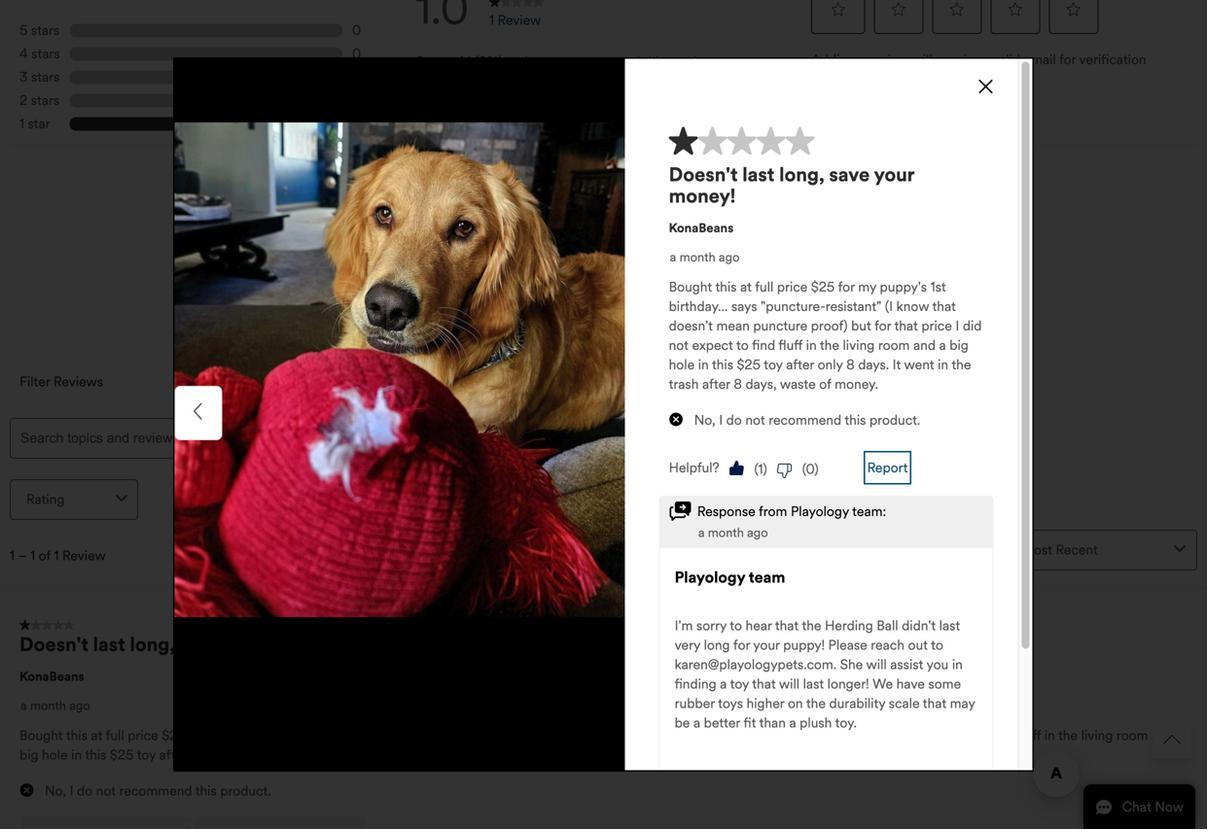 Task type: vqa. For each thing, say whether or not it's contained in the screenshot.
Rabbit
no



Task type: locate. For each thing, give the bounding box(es) containing it.
for up only in the bottom left of the page
[[189, 728, 205, 745]]

8 right only in the bottom left of the page
[[219, 747, 228, 764]]

product
[[669, 53, 716, 70]]

2 after from the left
[[381, 747, 409, 764]]

that right know
[[564, 728, 587, 745]]

of inside bought this at full price $25 for my puppy's 1st birthday... says "puncture-resistant" (i know that doesn't mean puncture proof) but for that price i did not expect to find fluff in the living room and a big hole in this $25 toy after only 8 days. it went in the trash after 8 days, waste of money.
[[498, 747, 510, 764]]

1 horizontal spatial after
[[381, 747, 409, 764]]

1 vertical spatial review
[[62, 548, 106, 565]]

"puncture-
[[392, 728, 457, 745]]

8 down "puncture- at the left bottom of the page
[[412, 747, 421, 764]]

i left did on the bottom right
[[877, 728, 881, 745]]

at
[[91, 728, 102, 745]]

for right but
[[796, 728, 813, 745]]

price up toy
[[128, 728, 158, 745]]

(0%)
[[475, 53, 503, 70]]

1 horizontal spatial review
[[498, 11, 541, 29]]

0 horizontal spatial of
[[38, 548, 50, 565]]

1 vertical spatial recommend
[[119, 783, 192, 800]]

i inside bought this at full price $25 for my puppy's 1st birthday... says "puncture-resistant" (i know that doesn't mean puncture proof) but for that price i did not expect to find fluff in the living room and a big hole in this $25 toy after only 8 days. it went in the trash after 8 days, waste of money.
[[877, 728, 881, 745]]

0 vertical spatial $25
[[162, 728, 185, 745]]

reviews
[[53, 373, 103, 390]]

1 horizontal spatial that
[[816, 728, 840, 745]]

stars for 4 stars
[[31, 45, 60, 62]]

1 horizontal spatial the
[[1058, 728, 1078, 745]]

0 horizontal spatial not
[[96, 783, 116, 800]]

$25 left the "my"
[[162, 728, 185, 745]]

1 horizontal spatial $25
[[162, 728, 185, 745]]

living
[[1081, 728, 1113, 745]]

will
[[912, 51, 933, 68]]

1 after from the left
[[159, 747, 187, 764]]

of right –
[[38, 548, 50, 565]]

not right do
[[96, 783, 116, 800]]

1 horizontal spatial not
[[907, 728, 927, 745]]

2 horizontal spatial of
[[498, 747, 510, 764]]

8
[[219, 747, 228, 764], [412, 747, 421, 764]]

money.
[[513, 747, 557, 764]]

1 vertical spatial i
[[70, 783, 73, 800]]

0 horizontal spatial that
[[564, 728, 587, 745]]

1 8 from the left
[[219, 747, 228, 764]]

not right did on the bottom right
[[907, 728, 927, 745]]

–
[[18, 548, 27, 565]]

waste
[[459, 747, 494, 764]]

stars right 2
[[31, 92, 59, 109]]

resistant"
[[457, 728, 513, 745]]

require
[[936, 51, 979, 68]]

1 vertical spatial the
[[325, 747, 344, 764]]

no, i do not recommend this product.
[[45, 783, 271, 800]]

long,
[[130, 633, 175, 657]]

a
[[858, 51, 865, 68], [982, 51, 989, 68], [20, 699, 27, 714], [1178, 728, 1185, 745]]

adding
[[811, 51, 855, 68]]

do
[[77, 783, 93, 800]]

1 horizontal spatial recommend
[[568, 53, 641, 70]]

email
[[1024, 51, 1056, 68]]

the
[[1058, 728, 1078, 745], [325, 747, 344, 764]]

i
[[877, 728, 881, 745], [70, 783, 73, 800]]

review
[[498, 11, 541, 29], [62, 548, 106, 565]]

0 vertical spatial i
[[877, 728, 881, 745]]

review right –
[[62, 548, 106, 565]]

find
[[990, 728, 1014, 745]]

0 vertical spatial review
[[498, 11, 541, 29]]

in right fluff
[[1044, 728, 1055, 745]]

hole
[[42, 747, 68, 764]]

stars right 4
[[31, 45, 60, 62]]

recommend down toy
[[119, 783, 192, 800]]

after
[[159, 747, 187, 764], [381, 747, 409, 764]]

for right email
[[1059, 51, 1076, 68]]

valid
[[992, 51, 1020, 68]]

0 vertical spatial recommend
[[568, 53, 641, 70]]

to
[[975, 728, 987, 745]]

of right out
[[451, 53, 463, 70]]

of down resistant"
[[498, 747, 510, 764]]

Search topics and reviews text field
[[10, 418, 506, 459]]

close button
[[973, 79, 998, 98]]

$25
[[162, 728, 185, 745], [110, 747, 134, 764]]

for
[[1059, 51, 1076, 68], [189, 728, 205, 745], [796, 728, 813, 745]]

1 horizontal spatial i
[[877, 728, 881, 745]]

1 horizontal spatial 8
[[412, 747, 421, 764]]

that right but
[[816, 728, 840, 745]]

a month ago
[[20, 699, 90, 714]]

1 vertical spatial not
[[96, 783, 116, 800]]

None search field
[[10, 418, 506, 459]]

the down birthday...
[[325, 747, 344, 764]]

review up reviewers
[[498, 11, 541, 29]]

this left product
[[644, 53, 665, 70]]

0 for 4 stars
[[352, 45, 361, 62]]

i left do
[[70, 783, 73, 800]]

price
[[128, 728, 158, 745], [843, 728, 874, 745]]

3 stars button
[[19, 65, 396, 89]]

mean
[[638, 728, 672, 745]]

0 vertical spatial not
[[907, 728, 927, 745]]

0 horizontal spatial $25
[[110, 747, 134, 764]]

0 horizontal spatial after
[[159, 747, 187, 764]]

rating snapshot group
[[19, 19, 396, 136]]

2 horizontal spatial for
[[1059, 51, 1076, 68]]

it
[[266, 747, 274, 764]]

rating is 0 (out of 5 stars). group
[[811, 0, 1103, 38]]

stars right 5
[[31, 22, 60, 39]]

this left at
[[66, 728, 87, 745]]

1st
[[281, 728, 297, 745]]

2 stars button
[[19, 89, 396, 112]]

in down birthday...
[[311, 747, 322, 764]]

not
[[907, 728, 927, 745], [96, 783, 116, 800]]

0 horizontal spatial 8
[[219, 747, 228, 764]]

trash
[[347, 747, 377, 764]]

0
[[352, 22, 361, 39], [352, 45, 361, 62], [415, 53, 424, 70]]

after right toy
[[159, 747, 187, 764]]

4
[[19, 45, 28, 62]]

6e2d45c3-5453-4298-8f0d-3720663176c5 button
[[777, 459, 828, 479]]

expect
[[930, 728, 972, 745]]

price left did on the bottom right
[[843, 728, 874, 745]]

this
[[644, 53, 665, 70], [66, 728, 87, 745], [85, 747, 106, 764], [195, 783, 217, 800]]

1 horizontal spatial of
[[451, 53, 463, 70]]

$25 down full on the left of page
[[110, 747, 134, 764]]

doesn't
[[19, 633, 88, 657]]

puncture
[[675, 728, 729, 745]]

that
[[564, 728, 587, 745], [816, 728, 840, 745]]

recommend right reviewers
[[568, 53, 641, 70]]

1 review
[[489, 11, 541, 29]]

this down at
[[85, 747, 106, 764]]

0 horizontal spatial the
[[325, 747, 344, 764]]

1 that from the left
[[564, 728, 587, 745]]

1 horizontal spatial price
[[843, 728, 874, 745]]

out
[[428, 53, 448, 70]]

stars
[[31, 22, 60, 39], [31, 45, 60, 62], [31, 69, 60, 86], [31, 92, 59, 109]]

went
[[277, 747, 307, 764]]

after down says
[[381, 747, 409, 764]]

stars right 3
[[31, 69, 60, 86]]

2 vertical spatial of
[[498, 747, 510, 764]]

0 horizontal spatial price
[[128, 728, 158, 745]]

0 vertical spatial of
[[451, 53, 463, 70]]

recommend
[[568, 53, 641, 70], [119, 783, 192, 800]]

of
[[451, 53, 463, 70], [38, 548, 50, 565], [498, 747, 510, 764]]

a right and
[[1178, 728, 1185, 745]]

the left living
[[1058, 728, 1078, 745]]

1 vertical spatial $25
[[110, 747, 134, 764]]

2 that from the left
[[816, 728, 840, 745]]

in right hole
[[71, 747, 82, 764]]

customer images
[[550, 158, 657, 175]]

0 out of 1 (0%) reviewers recommend this product
[[415, 53, 716, 70]]

days,
[[424, 747, 455, 764]]

1
[[489, 11, 494, 29], [467, 53, 471, 70], [19, 115, 24, 132], [352, 115, 357, 132], [10, 548, 15, 565], [30, 548, 35, 565], [54, 548, 59, 565]]

save
[[180, 633, 220, 657]]

in
[[1044, 728, 1055, 745], [71, 747, 82, 764], [311, 747, 322, 764]]



Task type: describe. For each thing, give the bounding box(es) containing it.
d8c4887f dca8 44a1 801a cfe76c084647 image
[[729, 460, 745, 476]]

birthday...
[[300, 728, 359, 745]]

0 horizontal spatial in
[[71, 747, 82, 764]]

star
[[28, 115, 50, 132]]

filter
[[19, 373, 50, 390]]

last
[[93, 633, 125, 657]]

a inside bought this at full price $25 for my puppy's 1st birthday... says "puncture-resistant" (i know that doesn't mean puncture proof) but for that price i did not expect to find fluff in the living room and a big hole in this $25 toy after only 8 days. it went in the trash after 8 days, waste of money.
[[1178, 728, 1185, 745]]

6e2d45c3 5453 4298 8f0d 3720663176c5 image
[[777, 463, 792, 479]]

scroll to top image
[[1163, 731, 1181, 749]]

only
[[191, 747, 216, 764]]

big
[[19, 747, 38, 764]]

days.
[[231, 747, 262, 764]]

0 vertical spatial the
[[1058, 728, 1078, 745]]

bought
[[19, 728, 63, 745]]

ago
[[69, 699, 90, 714]]

puppy's
[[230, 728, 278, 745]]

2
[[19, 92, 27, 109]]

1 horizontal spatial for
[[796, 728, 813, 745]]

2 price from the left
[[843, 728, 874, 745]]

stars for 3 stars
[[31, 69, 60, 86]]

a left month on the left bottom of the page
[[20, 699, 27, 714]]

room
[[1117, 728, 1148, 745]]

1 review link
[[479, 0, 555, 43]]

this down only in the bottom left of the page
[[195, 783, 217, 800]]

3
[[19, 69, 28, 86]]

doesn't
[[591, 728, 635, 745]]

3 stars
[[19, 69, 60, 86]]

1 horizontal spatial in
[[311, 747, 322, 764]]

and
[[1152, 728, 1174, 745]]

filter reviews
[[19, 373, 103, 390]]

toy
[[137, 747, 156, 764]]

1 price from the left
[[128, 728, 158, 745]]

0 for 5 stars
[[352, 22, 361, 39]]

a left valid at the right top of page
[[982, 51, 989, 68]]

1 vertical spatial of
[[38, 548, 50, 565]]

1 – 1 of 1 review
[[10, 548, 106, 565]]

4 stars
[[19, 45, 60, 62]]

5
[[19, 22, 28, 39]]

says
[[363, 728, 389, 745]]

my
[[209, 728, 227, 745]]

but
[[773, 728, 793, 745]]

verification
[[1079, 51, 1146, 68]]

month
[[30, 699, 66, 714]]

0 horizontal spatial recommend
[[119, 783, 192, 800]]

a left review
[[858, 51, 865, 68]]

customer
[[550, 158, 610, 175]]

2 horizontal spatial in
[[1044, 728, 1055, 745]]

not inside bought this at full price $25 for my puppy's 1st birthday... says "puncture-resistant" (i know that doesn't mean puncture proof) but for that price i did not expect to find fluff in the living room and a big hole in this $25 toy after only 8 days. it went in the trash after 8 days, waste of money.
[[907, 728, 927, 745]]

0 horizontal spatial i
[[70, 783, 73, 800]]

1 star
[[19, 115, 50, 132]]

no,
[[45, 783, 66, 800]]

bought this at full price $25 for my puppy's 1st birthday... says "puncture-resistant" (i know that doesn't mean puncture proof) but for that price i did not expect to find fluff in the living room and a big hole in this $25 toy after only 8 days. it went in the trash after 8 days, waste of money.
[[19, 728, 1185, 764]]

your
[[225, 633, 265, 657]]

know
[[528, 728, 560, 745]]

fluff
[[1017, 728, 1041, 745]]

d8c4887f-dca8-44a1-801a-cfe76c084647 button
[[729, 459, 777, 479]]

stars for 5 stars
[[31, 22, 60, 39]]

proof)
[[733, 728, 770, 745]]

close image
[[979, 80, 993, 93]]

styled arrow button link
[[1153, 721, 1192, 760]]

2 8 from the left
[[412, 747, 421, 764]]

full
[[106, 728, 124, 745]]

0 horizontal spatial review
[[62, 548, 106, 565]]

review
[[869, 51, 909, 68]]

stars for 2 stars
[[31, 92, 59, 109]]

images
[[613, 158, 657, 175]]

money!
[[270, 633, 337, 657]]

did
[[885, 728, 904, 745]]

(i
[[516, 728, 524, 745]]

0 horizontal spatial for
[[189, 728, 205, 745]]

doesn't last long, save your money!
[[19, 633, 337, 657]]

adding a review will require a valid email for verification
[[811, 51, 1146, 68]]

reviewers
[[506, 53, 564, 70]]

5 stars
[[19, 22, 60, 39]]

product.
[[220, 783, 271, 800]]

2 stars
[[19, 92, 59, 109]]



